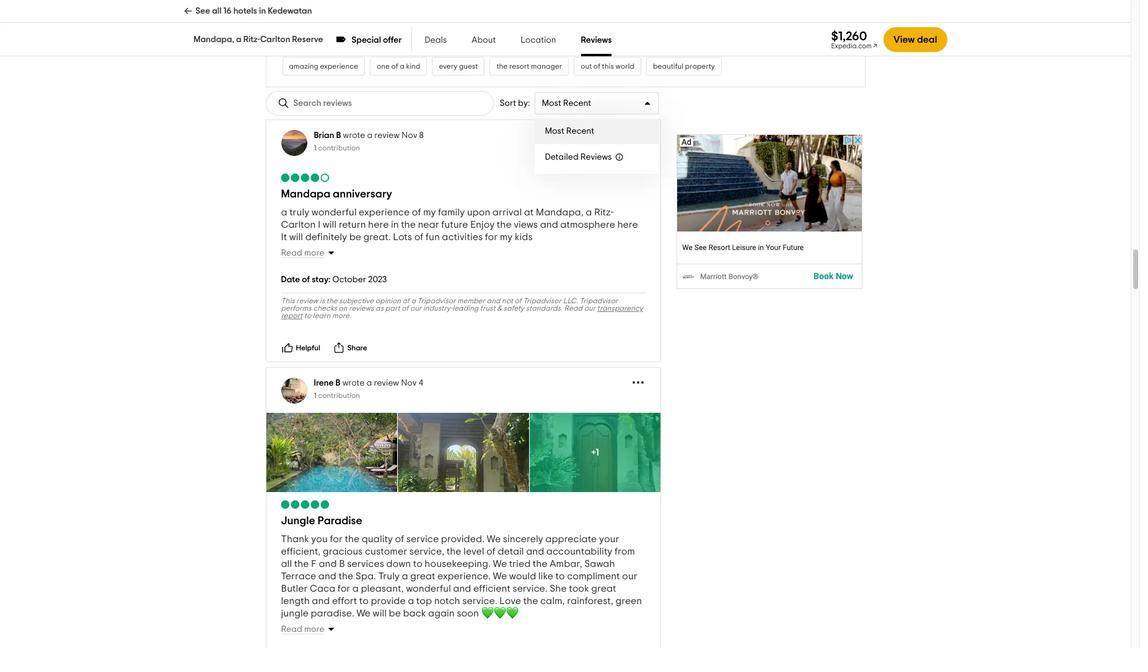 Task type: describe. For each thing, give the bounding box(es) containing it.
and inside button
[[589, 16, 602, 23]]

honeymoon
[[545, 39, 585, 47]]

our honeymoon
[[532, 39, 585, 47]]

manager for the resort manager
[[531, 63, 562, 70]]

provide
[[371, 597, 406, 607]]

industry-
[[423, 305, 453, 312]]

the reserve button
[[408, 10, 460, 29]]

foie
[[718, 16, 731, 23]]

the left reserve
[[415, 16, 426, 23]]

+ 1
[[591, 448, 599, 458]]

advertisement region
[[677, 135, 862, 290]]

on
[[339, 305, 347, 312]]

back
[[403, 609, 426, 619]]

terrace restaurant
[[450, 39, 513, 47]]

read more for a truly wonderful experience of my family upon arrival at mandapa, a ritz- carlton i will return here in the near future enjoy the views and atmosphere here it will definitely be great. lots of fun activities for my kids
[[281, 249, 324, 258]]

1 vertical spatial my
[[500, 232, 513, 242]]

restaurant for kubu restaurant
[[361, 16, 396, 23]]

helpful
[[296, 345, 320, 352]]

about
[[472, 36, 496, 45]]

standards.
[[526, 305, 563, 312]]

the up lots
[[401, 220, 416, 230]]

irene
[[314, 379, 334, 388]]

0 horizontal spatial great
[[410, 572, 435, 582]]

carlton inside a truly wonderful experience of my family upon arrival at mandapa, a ritz- carlton i will return here in the near future enjoy the views and atmosphere here it will definitely be great. lots of fun activities for my kids
[[281, 220, 316, 230]]

1 vertical spatial most
[[545, 127, 564, 136]]

and up caca
[[318, 572, 336, 582]]

2 here from the left
[[617, 220, 638, 230]]

1 vertical spatial great
[[591, 584, 616, 594]]

the up like
[[533, 560, 548, 569]]

the general manager
[[360, 39, 432, 47]]

the up gracious
[[345, 535, 360, 545]]

all inside thank you for the quality of service provided. we sincerely appreciate your efficient, gracious customer service, the level of detail and accountability from all the f and b services down to housekeeping. we tried the ambar, sawah terrace and the spa. truly a great experience. we would like to compliment our butler caca for a pleasant, wonderful and efficient service. she took great length and effort to provide a top notch service. love the calm, rainforest, green jungle paradise. we will be back again soon 💚💚💚
[[281, 560, 292, 569]]

a up the atmosphere
[[586, 208, 592, 218]]

out of this world
[[581, 63, 634, 70]]

view deal button
[[884, 27, 947, 52]]

location
[[521, 36, 556, 45]]

our honeymoon button
[[525, 33, 591, 52]]

gracious
[[323, 547, 363, 557]]

as
[[376, 305, 384, 312]]

is
[[320, 297, 325, 305]]

16
[[223, 7, 232, 15]]

paradise
[[318, 516, 362, 527]]

not
[[502, 297, 513, 305]]

again
[[428, 609, 455, 619]]

we down "detail"
[[493, 560, 507, 569]]

2 tripadvisor from the left
[[523, 297, 561, 305]]

b inside thank you for the quality of service provided. we sincerely appreciate your efficient, gracious customer service, the level of detail and accountability from all the f and b services down to housekeeping. we tried the ambar, sawah terrace and the spa. truly a great experience. we would like to compliment our butler caca for a pleasant, wonderful and efficient service. she took great length and effort to provide a top notch service. love the calm, rainforest, green jungle paradise. we will be back again soon 💚💚💚
[[339, 560, 345, 569]]

2 vertical spatial 1
[[596, 448, 599, 458]]

resort
[[509, 63, 529, 70]]

read for a truly wonderful experience of my family upon arrival at mandapa, a ritz- carlton i will return here in the near future enjoy the views and atmosphere here it will definitely be great. lots of fun activities for my kids
[[281, 249, 302, 258]]

the reserve
[[415, 16, 453, 23]]

a inside irene b wrote a review nov 4 1 contribution
[[367, 379, 372, 388]]

1 vertical spatial for
[[330, 535, 343, 545]]

thank you for the quality of service provided. we sincerely appreciate your efficient, gracious customer service, the level of detail and accountability from all the f and b services down to housekeeping. we tried the ambar, sawah terrace and the spa. truly a great experience. we would like to compliment our butler caca for a pleasant, wonderful and efficient service. she took great length and effort to provide a top notch service. love the calm, rainforest, green jungle paradise. we will be back again soon 💚💚💚
[[281, 535, 642, 619]]

wonderful inside thank you for the quality of service provided. we sincerely appreciate your efficient, gracious customer service, the level of detail and accountability from all the f and b services down to housekeeping. we tried the ambar, sawah terrace and the spa. truly a great experience. we would like to compliment our butler caca for a pleasant, wonderful and efficient service. she took great length and effort to provide a top notch service. love the calm, rainforest, green jungle paradise. we will be back again soon 💚💚💚
[[406, 584, 451, 594]]

out
[[581, 63, 592, 70]]

top
[[416, 597, 432, 607]]

0 vertical spatial will
[[323, 220, 337, 230]]

will inside thank you for the quality of service provided. we sincerely appreciate your efficient, gracious customer service, the level of detail and accountability from all the f and b services down to housekeeping. we tried the ambar, sawah terrace and the spa. truly a great experience. we would like to compliment our butler caca for a pleasant, wonderful and efficient service. she took great length and effort to provide a top notch service. love the calm, rainforest, green jungle paradise. we will be back again soon 💚💚💚
[[373, 609, 387, 619]]

contribution for irene
[[318, 392, 360, 400]]

b for brian
[[336, 131, 341, 140]]

mandapa, inside a truly wonderful experience of my family upon arrival at mandapa, a ritz- carlton i will return here in the near future enjoy the views and atmosphere here it will definitely be great. lots of fun activities for my kids
[[536, 208, 584, 218]]

&
[[497, 305, 502, 312]]

level
[[464, 547, 484, 557]]

see
[[195, 7, 210, 15]]

the right love
[[523, 597, 538, 607]]

to down service,
[[413, 560, 422, 569]]

the resort manager button
[[490, 57, 569, 76]]

experience inside a truly wonderful experience of my family upon arrival at mandapa, a ritz- carlton i will return here in the near future enjoy the views and atmosphere here it will definitely be great. lots of fun activities for my kids
[[359, 208, 410, 218]]

sort by:
[[500, 99, 530, 108]]

review inside this review is the subjective opinion of a tripadvisor member and not of tripadvisor llc. tripadvisor performs checks on reviews as part of our industry-leading trust & safety standards. read our
[[296, 297, 318, 305]]

vintage tour
[[658, 16, 700, 23]]

butler inside personal butler button
[[321, 39, 341, 47]]

of inside 'button'
[[391, 63, 398, 70]]

jungle paradise
[[281, 516, 362, 527]]

all reviews
[[289, 16, 324, 23]]

1 vertical spatial recent
[[566, 127, 594, 136]]

view deal
[[893, 35, 937, 45]]

0 vertical spatial carlton
[[260, 35, 290, 44]]

2 vertical spatial for
[[338, 584, 350, 594]]

0 horizontal spatial my
[[423, 208, 436, 218]]

reviews inside button
[[299, 16, 324, 23]]

expedia.com
[[831, 42, 872, 49]]

service inside button
[[625, 39, 649, 47]]

1 horizontal spatial service.
[[513, 584, 548, 594]]

0 horizontal spatial all
[[212, 7, 222, 15]]

subjective
[[339, 297, 374, 305]]

a truly wonderful experience of my family upon arrival at mandapa, a ritz- carlton i will return here in the near future enjoy the views and atmosphere here it will definitely be great. lots of fun activities for my kids
[[281, 208, 638, 242]]

gras
[[733, 16, 748, 23]]

butler
[[281, 584, 308, 594]]

return
[[339, 220, 366, 230]]

detailed
[[545, 153, 579, 162]]

the down arrival
[[497, 220, 512, 230]]

nov for 4
[[401, 379, 417, 388]]

accountability
[[546, 547, 612, 557]]

definitely
[[305, 232, 347, 242]]

kind
[[406, 63, 420, 70]]

every
[[439, 63, 457, 70]]

mandapa, a ritz-carlton reserve
[[194, 35, 323, 44]]

0 horizontal spatial service.
[[462, 597, 497, 607]]

river
[[484, 16, 499, 23]]

detailed reviews
[[545, 153, 612, 162]]

b for irene
[[335, 379, 341, 388]]

to learn more.
[[302, 312, 351, 320]]

ritz- inside a truly wonderful experience of my family upon arrival at mandapa, a ritz- carlton i will return here in the near future enjoy the views and atmosphere here it will definitely be great. lots of fun activities for my kids
[[594, 208, 614, 218]]

one of a kind button
[[370, 57, 427, 76]]

a down spa.
[[352, 584, 359, 594]]

every guest button
[[432, 57, 485, 76]]

the left spa.
[[339, 572, 353, 582]]

views
[[514, 220, 538, 230]]

trust
[[480, 305, 495, 312]]

foie gras
[[718, 16, 748, 23]]

special
[[352, 36, 381, 45]]

special offer
[[352, 36, 402, 45]]

read for thank you for the quality of service provided. we sincerely appreciate your efficient, gracious customer service, the level of detail and accountability from all the f and b services down to housekeeping. we tried the ambar, sawah terrace and the spa. truly a great experience. we would like to compliment our butler caca for a pleasant, wonderful and efficient service. she took great length and effort to provide a top notch service. love the calm, rainforest, green jungle paradise. we will be back again soon 💚💚💚
[[281, 626, 302, 635]]

jungle
[[281, 609, 309, 619]]

0 vertical spatial recent
[[563, 99, 591, 108]]

all reviews button
[[282, 10, 331, 29]]

detail
[[498, 547, 524, 557]]

offer
[[383, 36, 402, 45]]

and right f
[[319, 560, 337, 569]]

💚💚💚
[[481, 609, 518, 619]]

service,
[[409, 547, 444, 557]]

nov for 8
[[402, 131, 417, 140]]

0 vertical spatial most recent
[[542, 99, 591, 108]]

wonderful inside a truly wonderful experience of my family upon arrival at mandapa, a ritz- carlton i will return here in the near future enjoy the views and atmosphere here it will definitely be great. lots of fun activities for my kids
[[312, 208, 357, 218]]

reserve
[[292, 35, 323, 44]]

$1,260
[[831, 30, 867, 42]]

our inside button
[[532, 39, 543, 47]]

4
[[419, 379, 423, 388]]

kedewatan
[[268, 7, 312, 15]]

effort
[[332, 597, 357, 607]]

0 vertical spatial most
[[542, 99, 561, 108]]

2023
[[368, 276, 387, 284]]

guest
[[459, 63, 478, 70]]

butler inside butler service button
[[603, 39, 623, 47]]

and inside a truly wonderful experience of my family upon arrival at mandapa, a ritz- carlton i will return here in the near future enjoy the views and atmosphere here it will definitely be great. lots of fun activities for my kids
[[540, 220, 558, 230]]

the left river
[[472, 16, 483, 23]]

service inside thank you for the quality of service provided. we sincerely appreciate your efficient, gracious customer service, the level of detail and accountability from all the f and b services down to housekeeping. we tried the ambar, sawah terrace and the spa. truly a great experience. we would like to compliment our butler caca for a pleasant, wonderful and efficient service. she took great length and effort to provide a top notch service. love the calm, rainforest, green jungle paradise. we will be back again soon 💚💚💚
[[406, 535, 439, 545]]

and down sincerely at the bottom of page
[[526, 547, 544, 557]]

more for a truly wonderful experience of my family upon arrival at mandapa, a ritz- carlton i will return here in the near future enjoy the views and atmosphere here it will definitely be great. lots of fun activities for my kids
[[304, 249, 324, 258]]

a inside brian b wrote a review nov 8 1 contribution
[[367, 131, 373, 140]]

upon
[[467, 208, 490, 218]]

paradise.
[[311, 609, 354, 619]]

a down down
[[402, 572, 408, 582]]

activities
[[442, 232, 483, 242]]

Search search field
[[293, 98, 384, 109]]

terrace restaurant button
[[443, 33, 520, 52]]

0 horizontal spatial in
[[259, 7, 266, 15]]

truly
[[378, 572, 400, 582]]



Task type: vqa. For each thing, say whether or not it's contained in the screenshot.
Kedewatan
yes



Task type: locate. For each thing, give the bounding box(es) containing it.
0 horizontal spatial restaurant
[[361, 16, 396, 23]]

a down share
[[367, 379, 372, 388]]

wrote inside irene b wrote a review nov 4 1 contribution
[[342, 379, 365, 388]]

1 horizontal spatial ritz-
[[594, 208, 614, 218]]

all left 16
[[212, 7, 222, 15]]

hotels
[[233, 7, 257, 15]]

1 butler from the left
[[321, 39, 341, 47]]

kids down views
[[515, 232, 533, 242]]

b inside irene b wrote a review nov 4 1 contribution
[[335, 379, 341, 388]]

0 vertical spatial great
[[410, 572, 435, 582]]

nov left 4 on the left bottom of page
[[401, 379, 417, 388]]

2 horizontal spatial tripadvisor
[[580, 297, 618, 305]]

1 vertical spatial wonderful
[[406, 584, 451, 594]]

1 inside brian b wrote a review nov 8 1 contribution
[[314, 144, 316, 152]]

llc.
[[563, 297, 578, 305]]

0 horizontal spatial butler
[[321, 39, 341, 47]]

service up service,
[[406, 535, 439, 545]]

and left not at the top of the page
[[487, 297, 500, 305]]

0 vertical spatial reviews
[[299, 16, 324, 23]]

2 vertical spatial b
[[339, 560, 345, 569]]

manager inside button
[[400, 39, 432, 47]]

1 vertical spatial b
[[335, 379, 341, 388]]

contribution down brian b link
[[318, 144, 360, 152]]

here right the atmosphere
[[617, 220, 638, 230]]

more down "paradise."
[[304, 626, 324, 635]]

of inside button
[[594, 63, 600, 70]]

reviews down ladies and gentlemen
[[581, 36, 612, 45]]

personal butler button
[[282, 33, 348, 52]]

0 horizontal spatial will
[[289, 232, 303, 242]]

1 vertical spatial 1
[[314, 392, 316, 400]]

the resort manager
[[497, 63, 562, 70]]

nov inside brian b wrote a review nov 8 1 contribution
[[402, 131, 417, 140]]

mandapa,
[[194, 35, 234, 44], [536, 208, 584, 218]]

most right by:
[[542, 99, 561, 108]]

1 vertical spatial read
[[564, 305, 583, 312]]

mandapa, up the atmosphere
[[536, 208, 584, 218]]

opinion
[[375, 297, 401, 305]]

2 vertical spatial will
[[373, 609, 387, 619]]

0 horizontal spatial here
[[368, 220, 389, 230]]

2 more from the top
[[304, 626, 324, 635]]

more down definitely at left
[[304, 249, 324, 258]]

transparency
[[597, 305, 643, 312]]

read down jungle
[[281, 626, 302, 635]]

contribution
[[318, 144, 360, 152], [318, 392, 360, 400]]

0 vertical spatial read more
[[281, 249, 324, 258]]

stay:
[[312, 276, 331, 284]]

a left kind
[[400, 63, 405, 70]]

b down gracious
[[339, 560, 345, 569]]

the
[[415, 16, 426, 23], [472, 16, 483, 23], [360, 39, 371, 47], [497, 63, 508, 70], [401, 220, 416, 230], [497, 220, 512, 230], [326, 297, 337, 305], [345, 535, 360, 545], [447, 547, 461, 557], [294, 560, 309, 569], [533, 560, 548, 569], [339, 572, 353, 582], [523, 597, 538, 607]]

experience down personal butler
[[320, 63, 358, 70]]

b
[[336, 131, 341, 140], [335, 379, 341, 388], [339, 560, 345, 569]]

0 vertical spatial contribution
[[318, 144, 360, 152]]

great
[[410, 572, 435, 582], [591, 584, 616, 594]]

read more for thank you for the quality of service provided. we sincerely appreciate your efficient, gracious customer service, the level of detail and accountability from all the f and b services down to housekeeping. we tried the ambar, sawah terrace and the spa. truly a great experience. we would like to compliment our butler caca for a pleasant, wonderful and efficient service. she took great length and effort to provide a top notch service. love the calm, rainforest, green jungle paradise. we will be back again soon 💚💚💚
[[281, 626, 324, 635]]

and down experience.
[[453, 584, 471, 594]]

experience
[[320, 63, 358, 70], [359, 208, 410, 218]]

great down compliment
[[591, 584, 616, 594]]

0 vertical spatial in
[[259, 7, 266, 15]]

1 vertical spatial reviews
[[349, 305, 374, 312]]

1 vertical spatial nov
[[401, 379, 417, 388]]

sawah
[[584, 560, 615, 569]]

butler up this
[[603, 39, 623, 47]]

mandapa, down 'see'
[[194, 35, 234, 44]]

checks
[[313, 305, 337, 312]]

the left resort
[[497, 63, 508, 70]]

experience up great. on the top left
[[359, 208, 410, 218]]

be inside thank you for the quality of service provided. we sincerely appreciate your efficient, gracious customer service, the level of detail and accountability from all the f and b services down to housekeeping. we tried the ambar, sawah terrace and the spa. truly a great experience. we would like to compliment our butler caca for a pleasant, wonderful and efficient service. she took great length and effort to provide a top notch service. love the calm, rainforest, green jungle paradise. we will be back again soon 💚💚💚
[[389, 609, 401, 619]]

our down club
[[532, 39, 543, 47]]

will down provide
[[373, 609, 387, 619]]

1 horizontal spatial experience
[[359, 208, 410, 218]]

0 horizontal spatial experience
[[320, 63, 358, 70]]

the left f
[[294, 560, 309, 569]]

terrace
[[281, 572, 316, 582]]

0 vertical spatial all
[[212, 7, 222, 15]]

restaurant up special offer
[[361, 16, 396, 23]]

b inside brian b wrote a review nov 8 1 contribution
[[336, 131, 341, 140]]

the left general
[[360, 39, 371, 47]]

world
[[616, 63, 634, 70]]

recent down out
[[563, 99, 591, 108]]

jungle paradise link
[[281, 516, 362, 527]]

i
[[318, 220, 320, 230]]

1 horizontal spatial tripadvisor
[[523, 297, 561, 305]]

1 horizontal spatial service
[[625, 39, 649, 47]]

1
[[314, 144, 316, 152], [314, 392, 316, 400], [596, 448, 599, 458]]

reviews
[[299, 16, 324, 23], [349, 305, 374, 312]]

service. up soon
[[462, 597, 497, 607]]

near
[[418, 220, 439, 230]]

2 contribution from the top
[[318, 392, 360, 400]]

for
[[485, 232, 498, 242], [330, 535, 343, 545], [338, 584, 350, 594]]

to
[[304, 312, 311, 320], [413, 560, 422, 569], [555, 572, 565, 582], [359, 597, 369, 607]]

deals
[[425, 36, 447, 45]]

manager for the general manager
[[400, 39, 432, 47]]

by:
[[518, 99, 530, 108]]

1 here from the left
[[368, 220, 389, 230]]

here up great. on the top left
[[368, 220, 389, 230]]

restaurant down river
[[477, 39, 513, 47]]

from
[[615, 547, 635, 557]]

our inside thank you for the quality of service provided. we sincerely appreciate your efficient, gracious customer service, the level of detail and accountability from all the f and b services down to housekeeping. we tried the ambar, sawah terrace and the spa. truly a great experience. we would like to compliment our butler caca for a pleasant, wonderful and efficient service. she took great length and effort to provide a top notch service. love the calm, rainforest, green jungle paradise. we will be back again soon 💚💚💚
[[622, 572, 637, 582]]

search image
[[277, 97, 290, 110]]

read down it
[[281, 249, 302, 258]]

0 vertical spatial b
[[336, 131, 341, 140]]

b right irene
[[335, 379, 341, 388]]

1 horizontal spatial be
[[389, 609, 401, 619]]

1 tripadvisor from the left
[[417, 297, 456, 305]]

1 more from the top
[[304, 249, 324, 258]]

a right part
[[411, 297, 416, 305]]

experience inside button
[[320, 63, 358, 70]]

0 vertical spatial wrote
[[343, 131, 365, 140]]

1 horizontal spatial reviews
[[349, 305, 374, 312]]

0 vertical spatial reviews
[[581, 36, 612, 45]]

share
[[347, 345, 367, 352]]

our up green
[[622, 572, 637, 582]]

jungle
[[281, 516, 315, 527]]

october
[[332, 276, 366, 284]]

read more down jungle
[[281, 626, 324, 635]]

wonderful up top
[[406, 584, 451, 594]]

0 vertical spatial nov
[[402, 131, 417, 140]]

tried
[[509, 560, 531, 569]]

at
[[524, 208, 534, 218]]

+
[[591, 448, 596, 458]]

view
[[893, 35, 915, 45]]

1 horizontal spatial will
[[323, 220, 337, 230]]

kids left club
[[518, 16, 531, 23]]

leading
[[453, 305, 478, 312]]

manager up kind
[[400, 39, 432, 47]]

reviews right detailed
[[580, 153, 612, 162]]

contribution for brian
[[318, 144, 360, 152]]

kids inside a truly wonderful experience of my family upon arrival at mandapa, a ritz- carlton i will return here in the near future enjoy the views and atmosphere here it will definitely be great. lots of fun activities for my kids
[[515, 232, 533, 242]]

1 vertical spatial manager
[[531, 63, 562, 70]]

1 vertical spatial review
[[296, 297, 318, 305]]

0 vertical spatial wonderful
[[312, 208, 357, 218]]

1 vertical spatial restaurant
[[477, 39, 513, 47]]

our
[[532, 39, 543, 47], [410, 305, 422, 312], [584, 305, 596, 312], [622, 572, 637, 582]]

our left the industry-
[[410, 305, 422, 312]]

1 vertical spatial service.
[[462, 597, 497, 607]]

b right brian
[[336, 131, 341, 140]]

personal butler
[[289, 39, 341, 47]]

read right standards.
[[564, 305, 583, 312]]

manager inside button
[[531, 63, 562, 70]]

2 vertical spatial review
[[374, 379, 399, 388]]

1 vertical spatial in
[[391, 220, 399, 230]]

1 inside irene b wrote a review nov 4 1 contribution
[[314, 392, 316, 400]]

family
[[438, 208, 465, 218]]

wrote for brian
[[343, 131, 365, 140]]

0 vertical spatial experience
[[320, 63, 358, 70]]

vintage tour button
[[652, 10, 706, 29]]

to left learn
[[304, 312, 311, 320]]

1 for brian
[[314, 144, 316, 152]]

we
[[487, 535, 501, 545], [493, 560, 507, 569], [493, 572, 507, 582], [357, 609, 371, 619]]

to right the effort
[[359, 597, 369, 607]]

read inside this review is the subjective opinion of a tripadvisor member and not of tripadvisor llc. tripadvisor performs checks on reviews as part of our industry-leading trust & safety standards. read our
[[564, 305, 583, 312]]

the inside this review is the subjective opinion of a tripadvisor member and not of tripadvisor llc. tripadvisor performs checks on reviews as part of our industry-leading trust & safety standards. read our
[[326, 297, 337, 305]]

one of a kind
[[377, 63, 420, 70]]

review for irene
[[374, 379, 399, 388]]

0 vertical spatial for
[[485, 232, 498, 242]]

for up gracious
[[330, 535, 343, 545]]

1 vertical spatial reviews
[[580, 153, 612, 162]]

the right is at top
[[326, 297, 337, 305]]

1 vertical spatial service
[[406, 535, 439, 545]]

club
[[533, 16, 548, 23]]

in inside a truly wonderful experience of my family upon arrival at mandapa, a ritz- carlton i will return here in the near future enjoy the views and atmosphere here it will definitely be great. lots of fun activities for my kids
[[391, 220, 399, 230]]

0 horizontal spatial manager
[[400, 39, 432, 47]]

1 horizontal spatial in
[[391, 220, 399, 230]]

0 vertical spatial read
[[281, 249, 302, 258]]

read more
[[281, 249, 324, 258], [281, 626, 324, 635]]

lots
[[393, 232, 412, 242]]

more for thank you for the quality of service provided. we sincerely appreciate your efficient, gracious customer service, the level of detail and accountability from all the f and b services down to housekeeping. we tried the ambar, sawah terrace and the spa. truly a great experience. we would like to compliment our butler caca for a pleasant, wonderful and efficient service. she took great length and effort to provide a top notch service. love the calm, rainforest, green jungle paradise. we will be back again soon 💚💚💚
[[304, 626, 324, 635]]

experience.
[[437, 572, 491, 582]]

most recent down out
[[542, 99, 591, 108]]

0 vertical spatial service
[[625, 39, 649, 47]]

out of this world button
[[574, 57, 641, 76]]

1 horizontal spatial mandapa,
[[536, 208, 584, 218]]

all up terrace
[[281, 560, 292, 569]]

for up the effort
[[338, 584, 350, 594]]

vintage
[[658, 16, 684, 23]]

kids inside button
[[518, 16, 531, 23]]

notch
[[434, 597, 460, 607]]

a up back
[[408, 597, 414, 607]]

review inside brian b wrote a review nov 8 1 contribution
[[374, 131, 400, 140]]

ladies and gentlemen button
[[560, 10, 647, 29]]

0 vertical spatial review
[[374, 131, 400, 140]]

0 horizontal spatial tripadvisor
[[417, 297, 456, 305]]

like
[[538, 572, 553, 582]]

all
[[289, 16, 297, 23]]

2 vertical spatial read
[[281, 626, 302, 635]]

we down the effort
[[357, 609, 371, 619]]

1 vertical spatial experience
[[359, 208, 410, 218]]

review left 4 on the left bottom of page
[[374, 379, 399, 388]]

1 horizontal spatial butler
[[603, 39, 623, 47]]

1 vertical spatial most recent
[[545, 127, 594, 136]]

member
[[457, 297, 485, 305]]

a inside 'button'
[[400, 63, 405, 70]]

spa.
[[356, 572, 376, 582]]

the up housekeeping.
[[447, 547, 461, 557]]

nov left 8
[[402, 131, 417, 140]]

1 horizontal spatial all
[[281, 560, 292, 569]]

reviews right all
[[299, 16, 324, 23]]

brian b link
[[314, 131, 341, 140]]

review inside irene b wrote a review nov 4 1 contribution
[[374, 379, 399, 388]]

to up she
[[555, 572, 565, 582]]

my down arrival
[[500, 232, 513, 242]]

0 vertical spatial my
[[423, 208, 436, 218]]

a inside this review is the subjective opinion of a tripadvisor member and not of tripadvisor llc. tripadvisor performs checks on reviews as part of our industry-leading trust & safety standards. read our
[[411, 297, 416, 305]]

0 vertical spatial kids
[[518, 16, 531, 23]]

0 vertical spatial service.
[[513, 584, 548, 594]]

for down enjoy
[[485, 232, 498, 242]]

contribution inside irene b wrote a review nov 4 1 contribution
[[318, 392, 360, 400]]

0 vertical spatial more
[[304, 249, 324, 258]]

and inside this review is the subjective opinion of a tripadvisor member and not of tripadvisor llc. tripadvisor performs checks on reviews as part of our industry-leading trust & safety standards. read our
[[487, 297, 500, 305]]

restaurant for terrace restaurant
[[477, 39, 513, 47]]

most recent up detailed
[[545, 127, 594, 136]]

our right llc.
[[584, 305, 596, 312]]

my up near
[[423, 208, 436, 218]]

3 tripadvisor from the left
[[580, 297, 618, 305]]

reviews left as
[[349, 305, 374, 312]]

wonderful
[[312, 208, 357, 218], [406, 584, 451, 594]]

0 horizontal spatial service
[[406, 535, 439, 545]]

1 vertical spatial will
[[289, 232, 303, 242]]

1 horizontal spatial my
[[500, 232, 513, 242]]

1 read more from the top
[[281, 249, 324, 258]]

my
[[423, 208, 436, 218], [500, 232, 513, 242]]

1 horizontal spatial great
[[591, 584, 616, 594]]

0 vertical spatial ritz-
[[243, 35, 260, 44]]

and right "ladies"
[[589, 16, 602, 23]]

1 vertical spatial read more
[[281, 626, 324, 635]]

contribution inside brian b wrote a review nov 8 1 contribution
[[318, 144, 360, 152]]

be
[[349, 232, 361, 242], [389, 609, 401, 619]]

1 vertical spatial kids
[[515, 232, 533, 242]]

it
[[281, 232, 287, 242]]

1 vertical spatial more
[[304, 626, 324, 635]]

1 for irene
[[314, 392, 316, 400]]

kubu restaurant button
[[336, 10, 403, 29]]

reserve
[[428, 16, 453, 23]]

ritz- down see all 16 hotels in kedewatan
[[243, 35, 260, 44]]

kids club button
[[511, 10, 555, 29]]

enjoy
[[470, 220, 495, 230]]

manager down our honeymoon button
[[531, 63, 562, 70]]

transparency report link
[[281, 305, 643, 320]]

compliment
[[567, 572, 620, 582]]

service. down would
[[513, 584, 548, 594]]

mandapa anniversary
[[281, 189, 392, 200]]

the inside button
[[497, 63, 508, 70]]

wrote inside brian b wrote a review nov 8 1 contribution
[[343, 131, 365, 140]]

recent up detailed reviews
[[566, 127, 594, 136]]

be inside a truly wonderful experience of my family upon arrival at mandapa, a ritz- carlton i will return here in the near future enjoy the views and atmosphere here it will definitely be great. lots of fun activities for my kids
[[349, 232, 361, 242]]

2 read more from the top
[[281, 626, 324, 635]]

terrace
[[450, 39, 476, 47]]

1 vertical spatial mandapa,
[[536, 208, 584, 218]]

great up top
[[410, 572, 435, 582]]

review left is at top
[[296, 297, 318, 305]]

wonderful down mandapa anniversary
[[312, 208, 357, 218]]

1 horizontal spatial manager
[[531, 63, 562, 70]]

sort
[[500, 99, 516, 108]]

0 horizontal spatial mandapa,
[[194, 35, 234, 44]]

review for brian
[[374, 131, 400, 140]]

0 vertical spatial be
[[349, 232, 361, 242]]

ritz- up the atmosphere
[[594, 208, 614, 218]]

1 horizontal spatial here
[[617, 220, 638, 230]]

we up efficient
[[493, 572, 507, 582]]

carlton down "truly"
[[281, 220, 316, 230]]

0 vertical spatial manager
[[400, 39, 432, 47]]

0 horizontal spatial ritz-
[[243, 35, 260, 44]]

will right it
[[289, 232, 303, 242]]

carlton
[[260, 35, 290, 44], [281, 220, 316, 230]]

wrote for irene
[[342, 379, 365, 388]]

read more down it
[[281, 249, 324, 258]]

irene b link
[[314, 379, 341, 388]]

the river
[[472, 16, 499, 23]]

beautiful
[[653, 63, 683, 70]]

for inside a truly wonderful experience of my family upon arrival at mandapa, a ritz- carlton i will return here in the near future enjoy the views and atmosphere here it will definitely be great. lots of fun activities for my kids
[[485, 232, 498, 242]]

0 horizontal spatial be
[[349, 232, 361, 242]]

8
[[419, 131, 424, 140]]

1 vertical spatial carlton
[[281, 220, 316, 230]]

0 horizontal spatial wonderful
[[312, 208, 357, 218]]

we up "detail"
[[487, 535, 501, 545]]

will right i
[[323, 220, 337, 230]]

1 vertical spatial be
[[389, 609, 401, 619]]

ladies
[[566, 16, 587, 23]]

ambar,
[[550, 560, 582, 569]]

0 vertical spatial 1
[[314, 144, 316, 152]]

nov inside irene b wrote a review nov 4 1 contribution
[[401, 379, 417, 388]]

service up world
[[625, 39, 649, 47]]

1 vertical spatial all
[[281, 560, 292, 569]]

efficient
[[473, 584, 510, 594]]

beautiful property
[[653, 63, 715, 70]]

0 vertical spatial restaurant
[[361, 16, 396, 23]]

0 vertical spatial mandapa,
[[194, 35, 234, 44]]

2 butler from the left
[[603, 39, 623, 47]]

0 horizontal spatial reviews
[[299, 16, 324, 23]]

mandapa anniversary link
[[281, 189, 392, 200]]

manager
[[400, 39, 432, 47], [531, 63, 562, 70]]

safety
[[503, 305, 524, 312]]

1 contribution from the top
[[318, 144, 360, 152]]

butler service button
[[596, 33, 656, 52]]

carlton down all
[[260, 35, 290, 44]]

most up detailed
[[545, 127, 564, 136]]

pleasant,
[[361, 584, 404, 594]]

a down 'hotels'
[[236, 35, 241, 44]]

reviews inside this review is the subjective opinion of a tripadvisor member and not of tripadvisor llc. tripadvisor performs checks on reviews as part of our industry-leading trust & safety standards. read our
[[349, 305, 374, 312]]

a left "truly"
[[281, 208, 287, 218]]

1 vertical spatial wrote
[[342, 379, 365, 388]]

date
[[281, 276, 300, 284]]

irene b wrote a review nov 4 1 contribution
[[314, 379, 423, 400]]

in up lots
[[391, 220, 399, 230]]

kids club
[[518, 16, 548, 23]]

and down caca
[[312, 597, 330, 607]]

contribution down irene b "link"
[[318, 392, 360, 400]]

in right 'hotels'
[[259, 7, 266, 15]]



